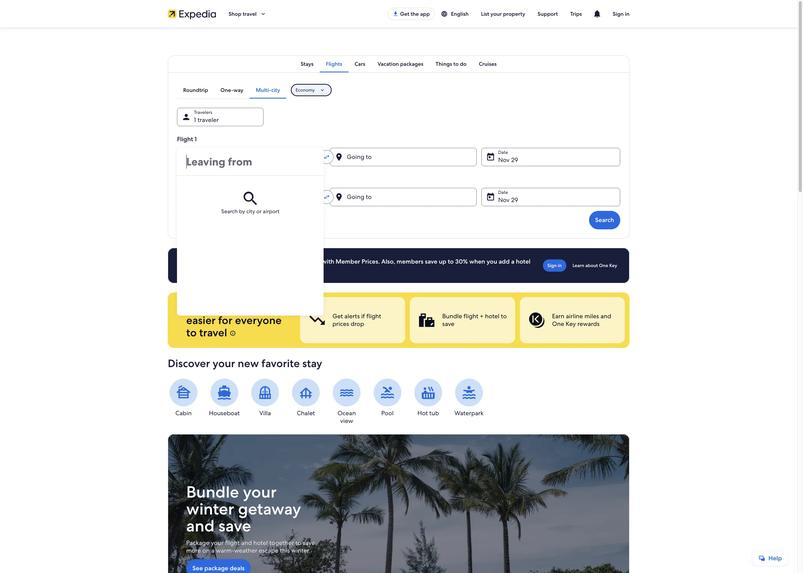 Task type: locate. For each thing, give the bounding box(es) containing it.
new
[[238, 357, 259, 370]]

0 horizontal spatial key
[[566, 320, 576, 328]]

multi-
[[256, 87, 271, 94]]

1 vertical spatial in
[[558, 263, 562, 269]]

your for discover
[[213, 357, 235, 370]]

bundle inside bundle your winter getaway and save package your flight and hotel together to save more on a warm-weather escape this winter.
[[186, 482, 239, 503]]

1 vertical spatial one
[[552, 320, 565, 328]]

1 horizontal spatial sign
[[613, 10, 624, 17]]

earn
[[552, 312, 565, 320]]

one
[[599, 263, 609, 269], [552, 320, 565, 328]]

rewards
[[578, 320, 600, 328]]

1 horizontal spatial hotel
[[485, 312, 500, 320]]

travel left trailing icon
[[243, 10, 257, 17]]

1 vertical spatial swap origin and destination values image
[[324, 194, 330, 201]]

1 horizontal spatial in
[[625, 10, 630, 17]]

29 for 1
[[511, 156, 518, 164]]

1 traveler
[[194, 116, 219, 124]]

save inside save 10% or more on over 100,000 hotels with member prices. also, members save up to 30% when you add a hotel to a flight
[[425, 258, 438, 266]]

sign in button
[[607, 5, 636, 23]]

30%
[[455, 258, 468, 266]]

add
[[499, 258, 510, 266]]

2 nov from the top
[[498, 196, 510, 204]]

1 vertical spatial travel
[[199, 326, 227, 340]]

cabin
[[176, 409, 192, 417]]

swap origin and destination values image
[[324, 154, 330, 161], [324, 194, 330, 201]]

things
[[436, 60, 452, 67]]

a left the warm-
[[211, 547, 215, 555]]

members
[[397, 258, 424, 266]]

1 horizontal spatial key
[[610, 263, 618, 269]]

flight 1
[[177, 135, 197, 143]]

1 flight from the top
[[177, 135, 193, 143]]

hotel inside bundle flight + hotel to save
[[485, 312, 500, 320]]

to inside expedia makes it easier for everyone to travel
[[186, 326, 197, 340]]

1 horizontal spatial travel
[[243, 10, 257, 17]]

0 vertical spatial nov
[[498, 156, 510, 164]]

0 vertical spatial nov 29
[[498, 156, 518, 164]]

1 horizontal spatial on
[[255, 258, 262, 266]]

0 vertical spatial bundle
[[443, 312, 462, 320]]

1 vertical spatial hotel
[[485, 312, 500, 320]]

1 vertical spatial bundle
[[186, 482, 239, 503]]

0 vertical spatial travel
[[243, 10, 257, 17]]

learn
[[573, 263, 585, 269]]

to inside things to do link
[[454, 60, 459, 67]]

cabin button
[[168, 379, 199, 417]]

hotel right add
[[516, 258, 531, 266]]

1 horizontal spatial or
[[257, 208, 262, 215]]

cruises
[[479, 60, 497, 67]]

1 horizontal spatial get
[[400, 10, 410, 17]]

english button
[[435, 7, 475, 21]]

1 vertical spatial more
[[186, 547, 201, 555]]

swap origin and destination values image for 1
[[324, 154, 330, 161]]

to left the do
[[454, 60, 459, 67]]

get left alerts
[[333, 312, 343, 320]]

2 horizontal spatial and
[[601, 312, 612, 320]]

0 horizontal spatial sign
[[548, 263, 557, 269]]

search inside search button
[[595, 216, 614, 224]]

to right this
[[296, 539, 301, 547]]

1 vertical spatial tab list
[[177, 82, 287, 99]]

if
[[361, 312, 365, 320]]

0 vertical spatial or
[[257, 208, 262, 215]]

airport
[[263, 208, 280, 215]]

or
[[257, 208, 262, 215], [231, 258, 237, 266]]

1 horizontal spatial bundle
[[443, 312, 462, 320]]

in inside sign in dropdown button
[[625, 10, 630, 17]]

expedia logo image
[[168, 8, 216, 19]]

1 left traveler
[[194, 116, 196, 124]]

flights link
[[320, 55, 349, 72]]

0 horizontal spatial in
[[558, 263, 562, 269]]

0 vertical spatial 1
[[194, 116, 196, 124]]

0 vertical spatial hotel
[[516, 258, 531, 266]]

your
[[491, 10, 502, 17], [213, 357, 235, 370], [243, 482, 277, 503], [211, 539, 224, 547]]

0 horizontal spatial get
[[333, 312, 343, 320]]

or right '10%'
[[231, 258, 237, 266]]

bundle flight + hotel to save
[[443, 312, 507, 328]]

waterpark
[[455, 409, 484, 417]]

1 vertical spatial sign
[[548, 263, 557, 269]]

0 vertical spatial nov 29 button
[[482, 148, 621, 166]]

one left airline
[[552, 320, 565, 328]]

0 vertical spatial tab list
[[168, 55, 630, 72]]

0 vertical spatial on
[[255, 258, 262, 266]]

in
[[625, 10, 630, 17], [558, 263, 562, 269]]

10%
[[218, 258, 229, 266]]

one-way link
[[214, 82, 250, 99]]

sign in left learn
[[548, 263, 562, 269]]

and right miles
[[601, 312, 612, 320]]

1 swap origin and destination values image from the top
[[324, 154, 330, 161]]

in left learn
[[558, 263, 562, 269]]

packages
[[400, 60, 424, 67]]

0 horizontal spatial search
[[221, 208, 238, 215]]

package
[[186, 539, 210, 547]]

houseboat button
[[209, 379, 240, 417]]

stay
[[303, 357, 322, 370]]

nov for flight 1
[[498, 156, 510, 164]]

traveler
[[198, 116, 219, 124]]

when
[[470, 258, 485, 266]]

hot
[[418, 409, 428, 417]]

vacation
[[378, 60, 399, 67]]

1 vertical spatial or
[[231, 258, 237, 266]]

hotel
[[516, 258, 531, 266], [485, 312, 500, 320], [254, 539, 268, 547]]

economy button
[[291, 84, 332, 96]]

0 vertical spatial one
[[599, 263, 609, 269]]

nov 29 button for 1
[[482, 148, 621, 166]]

get right download the app button icon
[[400, 10, 410, 17]]

key
[[610, 263, 618, 269], [566, 320, 576, 328]]

0 horizontal spatial sign in
[[548, 263, 562, 269]]

city left economy
[[271, 87, 280, 94]]

cruises link
[[473, 55, 503, 72]]

bundle inside bundle flight + hotel to save
[[443, 312, 462, 320]]

0 horizontal spatial bundle
[[186, 482, 239, 503]]

100,000
[[278, 258, 302, 266]]

0 vertical spatial search
[[221, 208, 238, 215]]

29
[[511, 156, 518, 164], [511, 196, 518, 204]]

medium image
[[177, 217, 184, 224]]

things to do
[[436, 60, 467, 67]]

0 vertical spatial and
[[601, 312, 612, 320]]

search for search
[[595, 216, 614, 224]]

nov
[[498, 156, 510, 164], [498, 196, 510, 204]]

more up the see
[[186, 547, 201, 555]]

flight inside save 10% or more on over 100,000 hotels with member prices. also, members save up to 30% when you add a hotel to a flight
[[215, 265, 231, 273]]

your for bundle
[[243, 482, 277, 503]]

key right 'earn'
[[566, 320, 576, 328]]

and right the warm-
[[241, 539, 252, 547]]

1 vertical spatial nov 29
[[498, 196, 518, 204]]

flights
[[326, 60, 342, 67]]

on left "over"
[[255, 258, 262, 266]]

to right +
[[501, 312, 507, 320]]

1 vertical spatial 1
[[195, 135, 197, 143]]

favorite
[[262, 357, 300, 370]]

small image
[[441, 10, 448, 17]]

hotel right +
[[485, 312, 500, 320]]

1 horizontal spatial city
[[271, 87, 280, 94]]

flight inside bundle your winter getaway and save package your flight and hotel together to save more on a warm-weather escape this winter.
[[225, 539, 240, 547]]

key right about
[[610, 263, 618, 269]]

1 horizontal spatial and
[[241, 539, 252, 547]]

2 horizontal spatial hotel
[[516, 258, 531, 266]]

0 vertical spatial sign in
[[613, 10, 630, 17]]

get inside get alerts if flight prices drop
[[333, 312, 343, 320]]

or left airport
[[257, 208, 262, 215]]

1 vertical spatial get
[[333, 312, 343, 320]]

sign in
[[613, 10, 630, 17], [548, 263, 562, 269]]

0 vertical spatial flight
[[177, 135, 193, 143]]

bundle for flight
[[443, 312, 462, 320]]

city inside tab list
[[271, 87, 280, 94]]

0 vertical spatial get
[[400, 10, 410, 17]]

hotels
[[303, 258, 320, 266]]

search
[[221, 208, 238, 215], [595, 216, 614, 224]]

save inside bundle flight + hotel to save
[[443, 320, 455, 328]]

0 vertical spatial 29
[[511, 156, 518, 164]]

0 vertical spatial city
[[271, 87, 280, 94]]

0 vertical spatial sign
[[613, 10, 624, 17]]

a right add
[[511, 258, 515, 266]]

1 vertical spatial sign in
[[548, 263, 562, 269]]

to down expedia
[[186, 326, 197, 340]]

get the app
[[400, 10, 430, 17]]

to inside bundle your winter getaway and save package your flight and hotel together to save more on a warm-weather escape this winter.
[[296, 539, 301, 547]]

0 horizontal spatial travel
[[199, 326, 227, 340]]

save 10% or more on over 100,000 hotels with member prices. also, members save up to 30% when you add a hotel to a flight
[[203, 258, 531, 273]]

nov 29 for flight 2
[[498, 196, 518, 204]]

hotel inside save 10% or more on over 100,000 hotels with member prices. also, members save up to 30% when you add a hotel to a flight
[[516, 258, 531, 266]]

2 out of 3 element
[[410, 297, 515, 343]]

in right communication center icon
[[625, 10, 630, 17]]

sign right communication center icon
[[613, 10, 624, 17]]

to inside bundle flight + hotel to save
[[501, 312, 507, 320]]

1 horizontal spatial search
[[595, 216, 614, 224]]

2 29 from the top
[[511, 196, 518, 204]]

2 vertical spatial hotel
[[254, 539, 268, 547]]

1 nov 29 from the top
[[498, 156, 518, 164]]

on left the warm-
[[203, 547, 210, 555]]

one right about
[[599, 263, 609, 269]]

to left '10%'
[[203, 265, 209, 273]]

sign left learn
[[548, 263, 557, 269]]

search for search by city or airport
[[221, 208, 238, 215]]

0 vertical spatial more
[[238, 258, 253, 266]]

0 horizontal spatial more
[[186, 547, 201, 555]]

0 vertical spatial in
[[625, 10, 630, 17]]

1 vertical spatial nov 29 button
[[482, 188, 621, 206]]

on inside save 10% or more on over 100,000 hotels with member prices. also, members save up to 30% when you add a hotel to a flight
[[255, 258, 262, 266]]

search by city or airport
[[221, 208, 280, 215]]

on
[[255, 258, 262, 266], [203, 547, 210, 555]]

tub
[[430, 409, 439, 417]]

0 horizontal spatial or
[[231, 258, 237, 266]]

flight inside get alerts if flight prices drop
[[367, 312, 381, 320]]

flight
[[215, 265, 231, 273], [367, 312, 381, 320], [464, 312, 479, 320], [225, 539, 240, 547]]

0 horizontal spatial city
[[247, 208, 255, 215]]

villa
[[259, 409, 271, 417]]

save up the warm-
[[219, 516, 251, 537]]

deals
[[230, 564, 245, 573]]

2 swap origin and destination values image from the top
[[324, 194, 330, 201]]

1 29 from the top
[[511, 156, 518, 164]]

1 vertical spatial search
[[595, 216, 614, 224]]

0 vertical spatial key
[[610, 263, 618, 269]]

1 horizontal spatial sign in
[[613, 10, 630, 17]]

1 vertical spatial on
[[203, 547, 210, 555]]

expedia makes it easier for everyone to travel
[[186, 301, 282, 340]]

2 nov 29 button from the top
[[482, 188, 621, 206]]

a
[[511, 258, 515, 266], [211, 265, 214, 273], [211, 547, 215, 555]]

expedia
[[186, 301, 226, 315]]

1 horizontal spatial more
[[238, 258, 253, 266]]

list your property link
[[475, 7, 532, 21]]

1 vertical spatial and
[[186, 516, 215, 537]]

hot tub
[[418, 409, 439, 417]]

trips link
[[564, 7, 588, 21]]

3 out of 3 element
[[520, 297, 625, 343]]

multi-city
[[256, 87, 280, 94]]

0 vertical spatial swap origin and destination values image
[[324, 154, 330, 161]]

hotel left together
[[254, 539, 268, 547]]

trips
[[571, 10, 582, 17]]

airline
[[566, 312, 583, 320]]

your for list
[[491, 10, 502, 17]]

a left '10%'
[[211, 265, 214, 273]]

2 flight from the top
[[177, 175, 193, 183]]

1 down 1 traveler
[[195, 135, 197, 143]]

more
[[238, 258, 253, 266], [186, 547, 201, 555]]

1 nov from the top
[[498, 156, 510, 164]]

and
[[601, 312, 612, 320], [186, 516, 215, 537], [241, 539, 252, 547]]

travel
[[243, 10, 257, 17], [199, 326, 227, 340]]

save left 'up'
[[425, 258, 438, 266]]

nov 29 for flight 1
[[498, 156, 518, 164]]

and up 'package'
[[186, 516, 215, 537]]

save left +
[[443, 320, 455, 328]]

a inside bundle your winter getaway and save package your flight and hotel together to save more on a warm-weather escape this winter.
[[211, 547, 215, 555]]

1 vertical spatial flight
[[177, 175, 193, 183]]

sign in inside bundle your winter getaway and save main content
[[548, 263, 562, 269]]

more inside bundle your winter getaway and save package your flight and hotel together to save more on a warm-weather escape this winter.
[[186, 547, 201, 555]]

1 vertical spatial nov
[[498, 196, 510, 204]]

get alerts if flight prices drop
[[333, 312, 381, 328]]

travel sale activities deals image
[[168, 434, 630, 573]]

pool button
[[372, 379, 403, 417]]

0 horizontal spatial on
[[203, 547, 210, 555]]

0 horizontal spatial hotel
[[254, 539, 268, 547]]

the
[[411, 10, 419, 17]]

travel left xsmall image
[[199, 326, 227, 340]]

2 nov 29 from the top
[[498, 196, 518, 204]]

view
[[340, 417, 353, 425]]

0 horizontal spatial one
[[552, 320, 565, 328]]

on inside bundle your winter getaway and save package your flight and hotel together to save more on a warm-weather escape this winter.
[[203, 547, 210, 555]]

getaway
[[238, 499, 301, 520]]

city right by
[[247, 208, 255, 215]]

1 nov 29 button from the top
[[482, 148, 621, 166]]

bundle your winter getaway and save package your flight and hotel together to save more on a warm-weather escape this winter.
[[186, 482, 315, 555]]

1 vertical spatial key
[[566, 320, 576, 328]]

1 vertical spatial 29
[[511, 196, 518, 204]]

sign in right communication center icon
[[613, 10, 630, 17]]

more right '10%'
[[238, 258, 253, 266]]

tab list
[[168, 55, 630, 72], [177, 82, 287, 99]]



Task type: describe. For each thing, give the bounding box(es) containing it.
flight 2
[[177, 175, 198, 183]]

about
[[586, 263, 598, 269]]

one-
[[221, 87, 234, 94]]

for
[[218, 313, 233, 327]]

up
[[439, 258, 447, 266]]

ocean
[[338, 409, 356, 417]]

escape
[[259, 547, 279, 555]]

swap origin and destination values image for 2
[[324, 194, 330, 201]]

hot tub button
[[413, 379, 444, 417]]

see package deals link
[[186, 559, 251, 573]]

warm-
[[216, 547, 234, 555]]

houseboat
[[209, 409, 240, 417]]

flight for flight 2
[[177, 175, 193, 183]]

get for get alerts if flight prices drop
[[333, 312, 343, 320]]

vacation packages
[[378, 60, 424, 67]]

prices
[[333, 320, 349, 328]]

2 vertical spatial and
[[241, 539, 252, 547]]

shop travel
[[229, 10, 257, 17]]

one-way
[[221, 87, 244, 94]]

get the app link
[[388, 8, 435, 20]]

over
[[264, 258, 276, 266]]

support link
[[532, 7, 564, 21]]

download the app button image
[[393, 11, 399, 17]]

support
[[538, 10, 558, 17]]

winter.
[[292, 547, 311, 555]]

to right 'up'
[[448, 258, 454, 266]]

more inside save 10% or more on over 100,000 hotels with member prices. also, members save up to 30% when you add a hotel to a flight
[[238, 258, 253, 266]]

list your property
[[481, 10, 526, 17]]

1 vertical spatial city
[[247, 208, 255, 215]]

tab list containing roundtrip
[[177, 82, 287, 99]]

vacation packages link
[[372, 55, 430, 72]]

villa button
[[249, 379, 281, 417]]

see
[[193, 564, 203, 573]]

it
[[263, 301, 269, 315]]

this
[[280, 547, 290, 555]]

see package deals
[[193, 564, 245, 573]]

cars link
[[349, 55, 372, 72]]

way
[[234, 87, 244, 94]]

miles
[[585, 312, 599, 320]]

nov 29 button for 2
[[482, 188, 621, 206]]

waterpark button
[[454, 379, 485, 417]]

trailing image
[[260, 10, 267, 17]]

everyone
[[235, 313, 282, 327]]

Leaving from text field
[[177, 148, 324, 176]]

economy
[[296, 87, 315, 93]]

stays link
[[295, 55, 320, 72]]

or inside save 10% or more on over 100,000 hotels with member prices. also, members save up to 30% when you add a hotel to a flight
[[231, 258, 237, 266]]

winter
[[186, 499, 234, 520]]

roundtrip
[[183, 87, 208, 94]]

travel inside expedia makes it easier for everyone to travel
[[199, 326, 227, 340]]

stays
[[301, 60, 314, 67]]

bundle for your
[[186, 482, 239, 503]]

with
[[322, 258, 334, 266]]

flight inside bundle flight + hotel to save
[[464, 312, 479, 320]]

property
[[503, 10, 526, 17]]

shop
[[229, 10, 242, 17]]

communication center icon image
[[593, 9, 602, 18]]

ocean view button
[[331, 379, 363, 425]]

do
[[460, 60, 467, 67]]

discover
[[168, 357, 210, 370]]

nov for flight 2
[[498, 196, 510, 204]]

sign in link
[[543, 260, 567, 272]]

sign inside dropdown button
[[613, 10, 624, 17]]

1 inside 'dropdown button'
[[194, 116, 196, 124]]

save right this
[[303, 539, 315, 547]]

hotel inside bundle your winter getaway and save package your flight and hotel together to save more on a warm-weather escape this winter.
[[254, 539, 268, 547]]

app
[[420, 10, 430, 17]]

sign inside bundle your winter getaway and save main content
[[548, 263, 557, 269]]

prices.
[[362, 258, 380, 266]]

earn airline miles and one key rewards
[[552, 312, 612, 328]]

package
[[205, 564, 228, 573]]

0 horizontal spatial and
[[186, 516, 215, 537]]

one inside earn airline miles and one key rewards
[[552, 320, 565, 328]]

and inside earn airline miles and one key rewards
[[601, 312, 612, 320]]

weather
[[234, 547, 257, 555]]

tab list containing stays
[[168, 55, 630, 72]]

sign in inside dropdown button
[[613, 10, 630, 17]]

makes
[[229, 301, 260, 315]]

2
[[195, 175, 198, 183]]

list
[[481, 10, 490, 17]]

learn about one key link
[[570, 260, 621, 272]]

xsmall image
[[230, 330, 236, 337]]

cars
[[355, 60, 365, 67]]

shop travel button
[[223, 5, 273, 23]]

key inside earn airline miles and one key rewards
[[566, 320, 576, 328]]

you
[[487, 258, 497, 266]]

easier
[[186, 313, 216, 327]]

get for get the app
[[400, 10, 410, 17]]

bundle your winter getaway and save main content
[[0, 28, 798, 573]]

pool
[[382, 409, 394, 417]]

flight for flight 1
[[177, 135, 193, 143]]

travel inside dropdown button
[[243, 10, 257, 17]]

search button
[[589, 211, 621, 229]]

+
[[480, 312, 484, 320]]

by
[[239, 208, 245, 215]]

29 for 2
[[511, 196, 518, 204]]

in inside sign in link
[[558, 263, 562, 269]]

alerts
[[345, 312, 360, 320]]

chalet
[[297, 409, 315, 417]]

1 out of 3 element
[[300, 297, 406, 343]]

discover your new favorite stay
[[168, 357, 322, 370]]

1 horizontal spatial one
[[599, 263, 609, 269]]

learn about one key
[[573, 263, 618, 269]]

ocean view
[[338, 409, 356, 425]]



Task type: vqa. For each thing, say whether or not it's contained in the screenshot.
Previous month image
no



